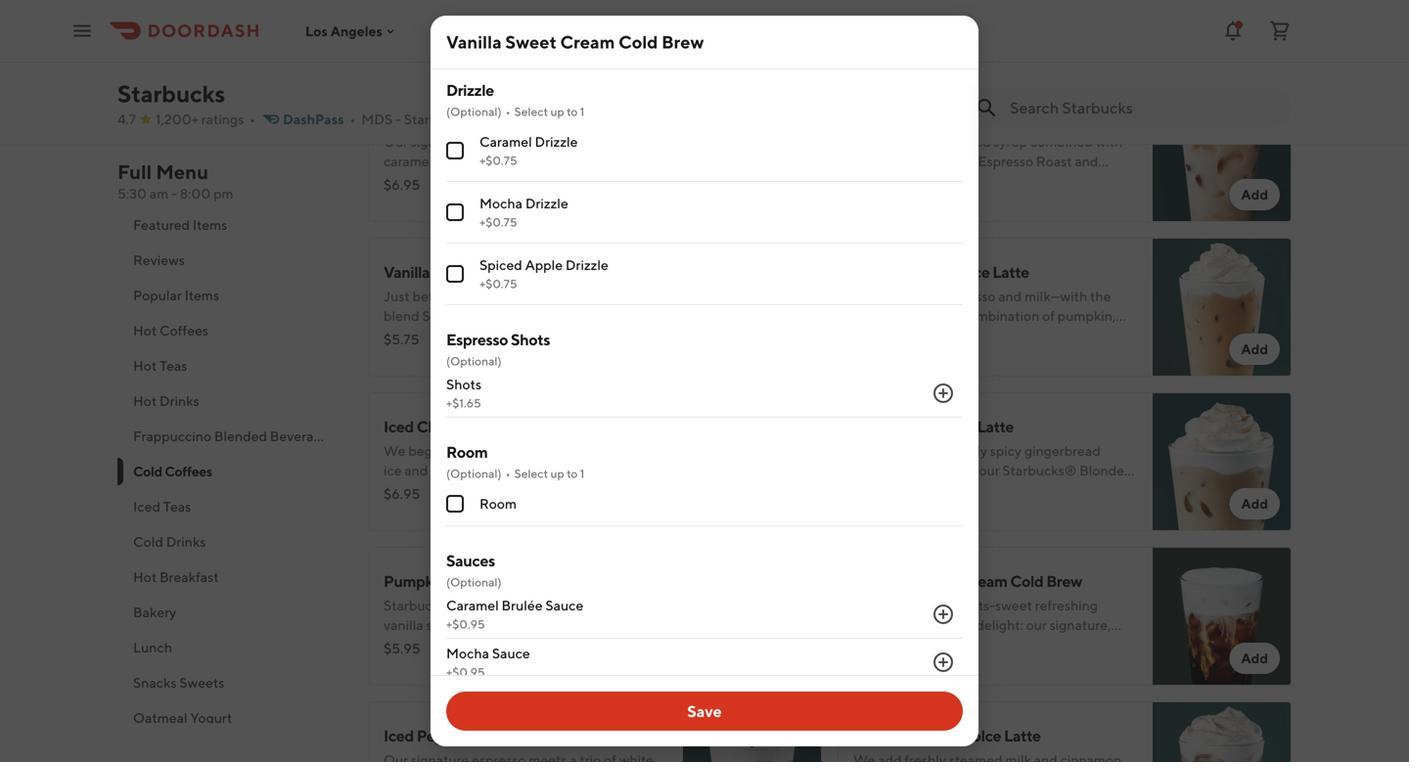 Task type: describe. For each thing, give the bounding box(es) containing it.
of inside iced caramel brulée latte our signature espresso, milk, ice and rich caramel brulée sauce finished with whipped cream and a supreme topping of even more caramel brulée bits.
[[569, 173, 582, 189]]

iced for iced teas
[[133, 499, 161, 515]]

snacks
[[133, 675, 177, 691]]

cream inside iced caramel brulée latte our signature espresso, milk, ice and rich caramel brulée sauce finished with whipped cream and a supreme topping of even more caramel brulée bits.
[[384, 173, 422, 189]]

with down sweetened
[[537, 617, 564, 633]]

shots +$1.65
[[446, 376, 482, 410]]

whipped
[[599, 153, 654, 169]]

1 vertical spatial shots
[[446, 376, 482, 392]]

salted caramel cream cold brew
[[853, 572, 1082, 591]]

iced cinnamon dolce latte image
[[1153, 702, 1292, 762]]

0 horizontal spatial starbucks
[[117, 80, 225, 108]]

pumpkin cream cold brew image
[[683, 547, 822, 686]]

hot for hot coffees
[[133, 323, 157, 339]]

1 horizontal spatial pumpkin
[[886, 263, 949, 281]]

lunch
[[133, 640, 172, 656]]

angeles
[[331, 23, 383, 39]]

caramel inside iced caramel brulée latte our signature espresso, milk, ice and rich caramel brulée sauce finished with whipped cream and a supreme topping of even more caramel brulée bits.
[[417, 108, 475, 127]]

topping.
[[384, 656, 435, 672]]

increase quantity by 1 image for shots
[[932, 382, 955, 405]]

featured items button
[[117, 207, 345, 243]]

• left mds on the left top
[[350, 111, 356, 127]]

open menu image
[[70, 19, 94, 43]]

Splash of Oatmilk checkbox
[[446, 24, 464, 42]]

los angeles button
[[305, 23, 398, 39]]

(optional) for room
[[446, 467, 502, 481]]

featured
[[133, 217, 190, 233]]

latte for iced pumpkin spice latte
[[993, 263, 1029, 281]]

select for drizzle
[[514, 105, 548, 118]]

hot drinks button
[[117, 384, 345, 419]]

caramel right the salted
[[900, 572, 959, 591]]

iced peppermint white chocolate mocha
[[384, 727, 670, 745]]

(optional) for drizzle
[[446, 105, 502, 118]]

add for iced sugar cookie almondmilk latte
[[1241, 186, 1268, 203]]

latte inside iced sugar cookie almondmilk latte sugar cookie-flavored syrup combined with starbucks® blonde espresso roast and almondmilk over ice, topped with red and green sprinkles.
[[1068, 108, 1105, 127]]

oatmeal yogurt
[[133, 710, 232, 726]]

latte right the gingerbread
[[977, 417, 1014, 436]]

cold inside button
[[133, 534, 163, 550]]

mocha for mocha sauce
[[446, 645, 489, 662]]

pumpkin inside pumpkin cream cold brew starbucks® cold brew sweetened with vanilla syrup and topped with pumpkin cream cold foam and a dusting of pumpkin-spice topping.
[[384, 572, 446, 591]]

drizzle inside spiced apple drizzle +$0.75
[[566, 257, 609, 273]]

none checkbox inside "drizzle" group
[[446, 142, 464, 160]]

iced for iced cinnamon dolce latte
[[853, 727, 884, 745]]

1 horizontal spatial starbucks
[[404, 111, 466, 127]]

with down roast
[[1032, 173, 1059, 189]]

room for room (optional) • select up to 1
[[446, 443, 488, 461]]

salted caramel cream cold brew image
[[1153, 547, 1292, 686]]

drizzle inside drizzle (optional) • select up to 1
[[446, 81, 494, 99]]

lunch button
[[117, 630, 345, 666]]

add button for iced gingerbread latte
[[1230, 488, 1280, 520]]

our
[[384, 134, 408, 150]]

bits.
[[479, 192, 505, 208]]

1 for drizzle
[[580, 105, 585, 118]]

2 vertical spatial mocha
[[622, 727, 670, 745]]

green
[[853, 192, 890, 208]]

• for room
[[506, 467, 511, 481]]

sauces group
[[446, 550, 963, 762]]

save
[[687, 702, 722, 721]]

1 horizontal spatial -
[[395, 111, 401, 127]]

sauce
[[479, 153, 515, 169]]

to for drizzle
[[567, 105, 578, 118]]

blended
[[214, 428, 267, 444]]

$6.95 for caramel
[[384, 177, 420, 193]]

hot drinks
[[133, 393, 199, 409]]

sweetened
[[529, 598, 597, 614]]

starbucks® inside iced sugar cookie almondmilk latte sugar cookie-flavored syrup combined with starbucks® blonde espresso roast and almondmilk over ice, topped with red and green sprinkles.
[[853, 153, 928, 169]]

over
[[929, 173, 956, 189]]

reviews
[[133, 252, 185, 268]]

popular
[[133, 287, 182, 303]]

up for room
[[551, 467, 564, 481]]

foam
[[413, 637, 445, 653]]

sauce inside mocha sauce +$0.95
[[492, 645, 530, 662]]

los
[[305, 23, 328, 39]]

full menu 5:30 am - 8:00 pm
[[117, 161, 233, 202]]

cold coffees
[[133, 463, 212, 480]]

1 for room
[[580, 467, 585, 481]]

almondmilk
[[982, 108, 1066, 127]]

iced sugar cookie almondmilk latte image
[[1153, 83, 1292, 222]]

add button for salted caramel cream cold brew
[[1230, 643, 1280, 674]]

almondmilk
[[853, 173, 926, 189]]

apple
[[525, 257, 563, 273]]

yogurt
[[190, 710, 232, 726]]

and up red
[[1075, 153, 1099, 169]]

oatmeal yogurt button
[[117, 701, 345, 736]]

cookie-
[[892, 134, 940, 150]]

pumpkin cream cold brew starbucks® cold brew sweetened with vanilla syrup and topped with pumpkin cream cold foam and a dusting of pumpkin-spice topping.
[[384, 572, 663, 672]]

hot for hot breakfast
[[133, 569, 157, 585]]

and down signature
[[425, 173, 448, 189]]

Room checkbox
[[446, 495, 464, 513]]

iced caffè americano image
[[1153, 0, 1292, 68]]

pm
[[213, 185, 233, 202]]

1 vertical spatial sugar
[[853, 134, 890, 150]]

items for popular items
[[185, 287, 219, 303]]

notification bell image
[[1222, 19, 1245, 43]]

latte for iced caramel brulée latte our signature espresso, milk, ice and rich caramel brulée sauce finished with whipped cream and a supreme topping of even more caramel brulée bits.
[[526, 108, 563, 127]]

splash
[[480, 25, 521, 41]]

with inside iced caramel brulée latte our signature espresso, milk, ice and rich caramel brulée sauce finished with whipped cream and a supreme topping of even more caramel brulée bits.
[[570, 153, 597, 169]]

coffees for cold coffees
[[165, 463, 212, 480]]

iced caffè latte image
[[683, 0, 822, 68]]

los angeles
[[305, 23, 383, 39]]

roast
[[1036, 153, 1072, 169]]

drizzle inside mocha drizzle +$0.75
[[525, 195, 568, 211]]

red
[[1061, 173, 1082, 189]]

cold inside dialog
[[619, 31, 658, 52]]

rich
[[611, 134, 635, 150]]

ratings
[[201, 111, 244, 127]]

flavored
[[940, 134, 991, 150]]

popular items
[[133, 287, 219, 303]]

vanilla sweet cream cold brew inside the vanilla sweet cream cold brew dialog
[[446, 31, 704, 52]]

and right ice
[[585, 134, 609, 150]]

shots inside espresso shots (optional)
[[511, 330, 550, 349]]

am
[[150, 185, 169, 202]]

espresso shots (optional)
[[446, 330, 550, 368]]

signature
[[411, 134, 469, 150]]

+$0.95 inside mocha sauce +$0.95
[[446, 666, 485, 679]]

+$0.95 inside caramel brulée sauce +$0.95
[[446, 618, 485, 631]]

$6.95 left room option
[[384, 486, 420, 502]]

0 horizontal spatial vanilla
[[384, 263, 430, 281]]

topped inside iced sugar cookie almondmilk latte sugar cookie-flavored syrup combined with starbucks® blonde espresso roast and almondmilk over ice, topped with red and green sprinkles.
[[983, 173, 1029, 189]]

gingerbread
[[886, 417, 975, 436]]

supreme
[[461, 173, 515, 189]]

a for cream
[[474, 637, 481, 653]]

iced peppermint white chocolate mocha image
[[683, 702, 822, 762]]

brulée inside iced caramel brulée latte our signature espresso, milk, ice and rich caramel brulée sauce finished with whipped cream and a supreme topping of even more caramel brulée bits.
[[478, 108, 523, 127]]

iced pumpkin spice latte
[[853, 263, 1029, 281]]

with right combined
[[1096, 134, 1123, 150]]

cream inside pumpkin cream cold brew starbucks® cold brew sweetened with vanilla syrup and topped with pumpkin cream cold foam and a dusting of pumpkin-spice topping.
[[449, 572, 495, 591]]

hot for hot teas
[[133, 358, 157, 374]]

1 add from the top
[[1241, 32, 1268, 48]]

pumpkin
[[567, 617, 622, 633]]

spiced apple drizzle +$0.75
[[480, 257, 609, 291]]

beverages
[[270, 428, 335, 444]]

add for salted caramel cream cold brew
[[1241, 650, 1268, 667]]

with up pumpkin
[[600, 598, 627, 614]]

4.7
[[117, 111, 136, 127]]

iced for iced gingerbread latte
[[853, 417, 884, 436]]

dolce
[[961, 727, 1001, 745]]

iced for iced chestnut praline latte
[[384, 417, 414, 436]]

coffees for hot coffees
[[159, 323, 208, 339]]

iced for iced peppermint white chocolate mocha
[[384, 727, 414, 745]]

pumpkin-
[[549, 637, 610, 653]]

iced chestnut praline latte image
[[683, 392, 822, 531]]

hot teas button
[[117, 348, 345, 384]]

5:30
[[117, 185, 147, 202]]

salted
[[853, 572, 898, 591]]

2 brulée from the top
[[436, 192, 476, 208]]

starbucks® inside pumpkin cream cold brew starbucks® cold brew sweetened with vanilla syrup and topped with pumpkin cream cold foam and a dusting of pumpkin-spice topping.
[[384, 598, 458, 614]]

latte for iced cinnamon dolce latte
[[1004, 727, 1041, 745]]

hot coffees button
[[117, 313, 345, 348]]

add for iced gingerbread latte
[[1241, 496, 1268, 512]]

cookie
[[929, 108, 979, 127]]

room for room
[[480, 496, 517, 512]]

sauces
[[446, 552, 495, 570]]

select for room
[[514, 467, 548, 481]]

more
[[618, 173, 650, 189]]

iced sugar cookie almondmilk latte sugar cookie-flavored syrup combined with starbucks® blonde espresso roast and almondmilk over ice, topped with red and green sprinkles.
[[853, 108, 1123, 208]]

iced cinnamon dolce latte
[[853, 727, 1041, 745]]

spice
[[952, 263, 990, 281]]

hot coffees
[[133, 323, 208, 339]]

and up dusting
[[463, 617, 487, 633]]

frappuccino blended beverages button
[[117, 419, 345, 454]]

mds
[[362, 111, 393, 127]]



Task type: locate. For each thing, give the bounding box(es) containing it.
1 (optional) from the top
[[446, 105, 502, 118]]

2 hot from the top
[[133, 358, 157, 374]]

(optional) for sauces
[[446, 576, 502, 589]]

1 vertical spatial syrup
[[426, 617, 460, 633]]

0 vertical spatial espresso
[[978, 153, 1034, 169]]

1 to from the top
[[567, 105, 578, 118]]

-
[[395, 111, 401, 127], [171, 185, 177, 202]]

5 add button from the top
[[1230, 643, 1280, 674]]

latte right dolce
[[1004, 727, 1041, 745]]

0 horizontal spatial shots
[[446, 376, 482, 392]]

1 vertical spatial starbucks®
[[384, 598, 458, 614]]

a inside iced caramel brulée latte our signature espresso, milk, ice and rich caramel brulée sauce finished with whipped cream and a supreme topping of even more caramel brulée bits.
[[451, 173, 458, 189]]

0 horizontal spatial starbucks®
[[384, 598, 458, 614]]

0 horizontal spatial -
[[171, 185, 177, 202]]

brew inside dialog
[[662, 31, 704, 52]]

1 horizontal spatial espresso
[[978, 153, 1034, 169]]

4 (optional) from the top
[[446, 576, 502, 589]]

items right popular at top left
[[185, 287, 219, 303]]

room inside room (optional) • select up to 1
[[446, 443, 488, 461]]

drinks for cold drinks
[[166, 534, 206, 550]]

frappuccino blended beverages
[[133, 428, 335, 444]]

items
[[193, 217, 227, 233], [185, 287, 219, 303]]

vanilla inside dialog
[[446, 31, 502, 52]]

caramel inside caramel drizzle +$0.75
[[480, 134, 532, 150]]

of left the even
[[569, 173, 582, 189]]

caramel brulée sauce +$0.95
[[446, 598, 584, 631]]

mocha sauce +$0.95
[[446, 645, 530, 679]]

syrup up the foam
[[426, 617, 460, 633]]

0 vertical spatial vanilla
[[446, 31, 502, 52]]

cold
[[384, 637, 411, 653]]

0 vertical spatial +$0.75
[[480, 154, 517, 167]]

drizzle group
[[446, 79, 963, 305]]

1 vertical spatial brulée
[[436, 192, 476, 208]]

teas down the hot coffees
[[159, 358, 187, 374]]

+$1.65
[[446, 396, 481, 410]]

drinks for hot drinks
[[159, 393, 199, 409]]

snacks sweets
[[133, 675, 224, 691]]

1 vertical spatial items
[[185, 287, 219, 303]]

hot breakfast button
[[117, 560, 345, 595]]

cinnamon
[[886, 727, 958, 745]]

even
[[585, 173, 615, 189]]

+$0.75 inside caramel drizzle +$0.75
[[480, 154, 517, 167]]

brulée up dusting
[[502, 598, 543, 614]]

$6.95 left the sprinkles.
[[853, 177, 890, 193]]

to for room
[[567, 467, 578, 481]]

teas for iced teas
[[163, 499, 191, 515]]

(optional) up shots +$1.65
[[446, 354, 502, 368]]

brulée inside caramel brulée sauce +$0.95
[[502, 598, 543, 614]]

1 vertical spatial caramel
[[384, 192, 433, 208]]

1 horizontal spatial sweet
[[505, 31, 557, 52]]

latte for iced chestnut praline latte
[[536, 417, 573, 436]]

1 vertical spatial mocha
[[446, 645, 489, 662]]

1 +$0.95 from the top
[[446, 618, 485, 631]]

drinks up frappuccino
[[159, 393, 199, 409]]

(optional) inside sauces group
[[446, 576, 502, 589]]

1 vertical spatial cream
[[625, 617, 663, 633]]

espresso,
[[472, 134, 529, 150]]

+$0.95 down dusting
[[446, 666, 485, 679]]

mocha for mocha drizzle
[[480, 195, 523, 211]]

of
[[523, 25, 536, 41], [569, 173, 582, 189], [534, 637, 546, 653]]

0 vertical spatial mocha
[[480, 195, 523, 211]]

cream up spice
[[625, 617, 663, 633]]

0 vertical spatial pumpkin
[[886, 263, 949, 281]]

latte up milk,
[[526, 108, 563, 127]]

sweet up drizzle (optional) • select up to 1
[[505, 31, 557, 52]]

blonde
[[931, 153, 975, 169]]

2 to from the top
[[567, 467, 578, 481]]

1 horizontal spatial vanilla
[[446, 31, 502, 52]]

2 add from the top
[[1241, 186, 1268, 203]]

up for drizzle
[[551, 105, 564, 118]]

drizzle down the topping
[[525, 195, 568, 211]]

0 vertical spatial syrup
[[994, 134, 1028, 150]]

a for caramel
[[451, 173, 458, 189]]

0 vertical spatial vanilla sweet cream cold brew
[[446, 31, 704, 52]]

iced pumpkin spice latte image
[[1153, 238, 1292, 377]]

0 vertical spatial to
[[567, 105, 578, 118]]

sauce
[[546, 598, 584, 614], [492, 645, 530, 662]]

0 vertical spatial drinks
[[159, 393, 199, 409]]

0 vertical spatial sauce
[[546, 598, 584, 614]]

2 vertical spatial increase quantity by 1 image
[[932, 651, 955, 674]]

2 vertical spatial of
[[534, 637, 546, 653]]

$6.95 for sugar
[[853, 177, 890, 193]]

starbucks®
[[853, 153, 928, 169], [384, 598, 458, 614]]

iced teas button
[[117, 489, 345, 525]]

select down praline
[[514, 467, 548, 481]]

hot breakfast
[[133, 569, 219, 585]]

vanilla sweet cream cold brew up drizzle (optional) • select up to 1
[[446, 31, 704, 52]]

2 (optional) from the top
[[446, 354, 502, 368]]

iced chestnut praline latte
[[384, 417, 573, 436]]

topped up dusting
[[489, 617, 535, 633]]

• right ratings
[[250, 111, 256, 127]]

vanilla up $5.75
[[384, 263, 430, 281]]

teas inside button
[[159, 358, 187, 374]]

coffees
[[159, 323, 208, 339], [165, 463, 212, 480]]

room down iced chestnut praline latte on the bottom left of the page
[[446, 443, 488, 461]]

increase quantity by 1 image
[[932, 382, 955, 405], [932, 603, 955, 626], [932, 651, 955, 674]]

0 horizontal spatial pumpkin
[[384, 572, 446, 591]]

increase quantity by 1 image up iced cinnamon dolce latte
[[932, 651, 955, 674]]

teas inside button
[[163, 499, 191, 515]]

2 select from the top
[[514, 467, 548, 481]]

• left 1.5
[[474, 111, 480, 127]]

iced left cinnamon
[[853, 727, 884, 745]]

syrup down almondmilk at the right top of page
[[994, 134, 1028, 150]]

3 increase quantity by 1 image from the top
[[932, 651, 955, 674]]

drizzle up finished on the left top of the page
[[535, 134, 578, 150]]

starbucks® up the almondmilk
[[853, 153, 928, 169]]

iced up our
[[384, 108, 414, 127]]

1,200+
[[156, 111, 199, 127]]

espresso inside iced sugar cookie almondmilk latte sugar cookie-flavored syrup combined with starbucks® blonde espresso roast and almondmilk over ice, topped with red and green sprinkles.
[[978, 153, 1034, 169]]

+$0.75 down bits.
[[480, 215, 517, 229]]

1.5
[[488, 111, 505, 127]]

iced inside iced caramel brulée latte our signature espresso, milk, ice and rich caramel brulée sauce finished with whipped cream and a supreme topping of even more caramel brulée bits.
[[384, 108, 414, 127]]

cream inside pumpkin cream cold brew starbucks® cold brew sweetened with vanilla syrup and topped with pumpkin cream cold foam and a dusting of pumpkin-spice topping.
[[625, 617, 663, 633]]

1 vertical spatial -
[[171, 185, 177, 202]]

of right dusting
[[534, 637, 546, 653]]

add button
[[1230, 24, 1280, 56], [1230, 179, 1280, 210], [1230, 334, 1280, 365], [1230, 488, 1280, 520], [1230, 643, 1280, 674]]

pumpkin left spice
[[886, 263, 949, 281]]

milk,
[[532, 134, 561, 150]]

0 vertical spatial a
[[451, 173, 458, 189]]

1 vertical spatial 1
[[580, 467, 585, 481]]

syrup inside pumpkin cream cold brew starbucks® cold brew sweetened with vanilla syrup and topped with pumpkin cream cold foam and a dusting of pumpkin-spice topping.
[[426, 617, 460, 633]]

1 vertical spatial teas
[[163, 499, 191, 515]]

0 vertical spatial items
[[193, 217, 227, 233]]

increase quantity by 1 image inside espresso shots group
[[932, 382, 955, 405]]

cream
[[384, 173, 422, 189], [625, 617, 663, 633]]

1 horizontal spatial shots
[[511, 330, 550, 349]]

1 horizontal spatial a
[[474, 637, 481, 653]]

iced gingerbread latte
[[853, 417, 1014, 436]]

items down the pm
[[193, 217, 227, 233]]

+$0.75 for caramel drizzle
[[480, 154, 517, 167]]

iced down green
[[853, 263, 884, 281]]

room (optional) • select up to 1
[[446, 443, 585, 481]]

2 +$0.75 from the top
[[480, 215, 517, 229]]

+$0.75 inside mocha drizzle +$0.75
[[480, 215, 517, 229]]

+$0.75 inside spiced apple drizzle +$0.75
[[480, 277, 517, 291]]

5 add from the top
[[1241, 650, 1268, 667]]

latte
[[526, 108, 563, 127], [1068, 108, 1105, 127], [993, 263, 1029, 281], [536, 417, 573, 436], [977, 417, 1014, 436], [1004, 727, 1041, 745]]

shots down spiced apple drizzle +$0.75 on the top
[[511, 330, 550, 349]]

0 horizontal spatial cream
[[384, 173, 422, 189]]

brulée left bits.
[[436, 192, 476, 208]]

1 add button from the top
[[1230, 24, 1280, 56]]

snacks sweets button
[[117, 666, 345, 701]]

increase quantity by 1 image up iced gingerbread latte
[[932, 382, 955, 405]]

dusting
[[484, 637, 531, 653]]

2 increase quantity by 1 image from the top
[[932, 603, 955, 626]]

3 add button from the top
[[1230, 334, 1280, 365]]

espresso inside espresso shots (optional)
[[446, 330, 508, 349]]

0 vertical spatial +$0.95
[[446, 618, 485, 631]]

0 vertical spatial sugar
[[886, 108, 927, 127]]

mocha inside mocha drizzle +$0.75
[[480, 195, 523, 211]]

0 vertical spatial starbucks
[[117, 80, 225, 108]]

sweet inside dialog
[[505, 31, 557, 52]]

iced up the almondmilk
[[853, 108, 884, 127]]

drizzle up 1.5
[[446, 81, 494, 99]]

iced left 'peppermint'
[[384, 727, 414, 745]]

3 add from the top
[[1241, 341, 1268, 357]]

breakfast
[[159, 569, 219, 585]]

up inside room (optional) • select up to 1
[[551, 467, 564, 481]]

hot down the hot teas
[[133, 393, 157, 409]]

caramel up sauce
[[480, 134, 532, 150]]

1 inside drizzle (optional) • select up to 1
[[580, 105, 585, 118]]

1 +$0.75 from the top
[[480, 154, 517, 167]]

room
[[446, 443, 488, 461], [480, 496, 517, 512]]

caramel
[[417, 108, 475, 127], [480, 134, 532, 150], [900, 572, 959, 591], [446, 598, 499, 614]]

of inside the vanilla sweet cream cold brew dialog
[[523, 25, 536, 41]]

select up milk,
[[514, 105, 548, 118]]

iced left the gingerbread
[[853, 417, 884, 436]]

pumpkin
[[886, 263, 949, 281], [384, 572, 446, 591]]

1 vertical spatial sweet
[[433, 263, 476, 281]]

iced caramel brulée latte image
[[683, 83, 822, 222]]

iced for iced sugar cookie almondmilk latte sugar cookie-flavored syrup combined with starbucks® blonde espresso roast and almondmilk over ice, topped with red and green sprinkles.
[[853, 108, 884, 127]]

starbucks
[[117, 80, 225, 108], [404, 111, 466, 127]]

oatmeal
[[133, 710, 188, 726]]

1 vertical spatial drinks
[[166, 534, 206, 550]]

2 caramel from the top
[[384, 192, 433, 208]]

espresso up ice,
[[978, 153, 1034, 169]]

1 vertical spatial a
[[474, 637, 481, 653]]

drinks inside button
[[166, 534, 206, 550]]

brulée
[[478, 108, 523, 127], [502, 598, 543, 614]]

up down iced chestnut praline latte on the bottom left of the page
[[551, 467, 564, 481]]

$5.95
[[384, 641, 421, 657]]

to inside room (optional) • select up to 1
[[567, 467, 578, 481]]

vanilla sweet cream cold brew dialog
[[431, 0, 979, 762]]

sauce up pumpkin
[[546, 598, 584, 614]]

coffees down frappuccino
[[165, 463, 212, 480]]

cold drinks
[[133, 534, 206, 550]]

espresso up shots +$1.65
[[446, 330, 508, 349]]

room group
[[446, 441, 963, 527]]

hot down popular at top left
[[133, 323, 157, 339]]

a inside pumpkin cream cold brew starbucks® cold brew sweetened with vanilla syrup and topped with pumpkin cream cold foam and a dusting of pumpkin-spice topping.
[[474, 637, 481, 653]]

1 brulée from the top
[[436, 153, 476, 169]]

ice
[[564, 134, 582, 150]]

1 vertical spatial +$0.95
[[446, 666, 485, 679]]

iced gingerbread latte image
[[1153, 392, 1292, 531]]

0 vertical spatial up
[[551, 105, 564, 118]]

0 vertical spatial select
[[514, 105, 548, 118]]

and right the foam
[[448, 637, 471, 653]]

4 add from the top
[[1241, 496, 1268, 512]]

topped inside pumpkin cream cold brew starbucks® cold brew sweetened with vanilla syrup and topped with pumpkin cream cold foam and a dusting of pumpkin-spice topping.
[[489, 617, 535, 633]]

hot up hot drinks
[[133, 358, 157, 374]]

starbucks up signature
[[404, 111, 466, 127]]

spiced
[[480, 257, 522, 273]]

teas down cold coffees
[[163, 499, 191, 515]]

1 up from the top
[[551, 105, 564, 118]]

0 vertical spatial sweet
[[505, 31, 557, 52]]

sauce inside caramel brulée sauce +$0.95
[[546, 598, 584, 614]]

vanilla sweet cream cold brew image
[[683, 238, 822, 377]]

Item Search search field
[[1010, 97, 1276, 118]]

2 vertical spatial +$0.75
[[480, 277, 517, 291]]

starbucks® up "vanilla"
[[384, 598, 458, 614]]

0 vertical spatial brulée
[[436, 153, 476, 169]]

increase quantity by 1 image down salted caramel cream cold brew
[[932, 603, 955, 626]]

1 vertical spatial espresso
[[446, 330, 508, 349]]

brulée
[[436, 153, 476, 169], [436, 192, 476, 208]]

0 horizontal spatial espresso
[[446, 330, 508, 349]]

1
[[580, 105, 585, 118], [580, 467, 585, 481]]

1 1 from the top
[[580, 105, 585, 118]]

0 horizontal spatial syrup
[[426, 617, 460, 633]]

0 vertical spatial increase quantity by 1 image
[[932, 382, 955, 405]]

- inside full menu 5:30 am - 8:00 pm
[[171, 185, 177, 202]]

• for drizzle
[[506, 105, 511, 118]]

brulée up espresso,
[[478, 108, 523, 127]]

iced inside button
[[133, 499, 161, 515]]

4 hot from the top
[[133, 569, 157, 585]]

cold drinks button
[[117, 525, 345, 560]]

caramel drizzle +$0.75
[[480, 134, 578, 167]]

bakery button
[[117, 595, 345, 630]]

• inside drizzle (optional) • select up to 1
[[506, 105, 511, 118]]

1 select from the top
[[514, 105, 548, 118]]

(optional) up espresso,
[[446, 105, 502, 118]]

cream inside dialog
[[560, 31, 615, 52]]

+$0.75 for mocha drizzle
[[480, 215, 517, 229]]

frappuccino
[[133, 428, 211, 444]]

(optional) down sauces
[[446, 576, 502, 589]]

4 add button from the top
[[1230, 488, 1280, 520]]

mi
[[507, 111, 523, 127]]

0 vertical spatial caramel
[[384, 153, 433, 169]]

up inside drizzle (optional) • select up to 1
[[551, 105, 564, 118]]

sweet left spiced
[[433, 263, 476, 281]]

white
[[502, 727, 545, 745]]

mocha down supreme
[[480, 195, 523, 211]]

add button for iced sugar cookie almondmilk latte
[[1230, 179, 1280, 210]]

2 1 from the top
[[580, 467, 585, 481]]

1 hot from the top
[[133, 323, 157, 339]]

espresso shots group
[[446, 329, 963, 418]]

0 horizontal spatial topped
[[489, 617, 535, 633]]

3 hot from the top
[[133, 393, 157, 409]]

1 increase quantity by 1 image from the top
[[932, 382, 955, 405]]

sauces (optional)
[[446, 552, 502, 589]]

(optional) inside espresso shots (optional)
[[446, 354, 502, 368]]

caramel inside caramel brulée sauce +$0.95
[[446, 598, 499, 614]]

$5.45
[[384, 22, 421, 38]]

iced for iced caramel brulée latte our signature espresso, milk, ice and rich caramel brulée sauce finished with whipped cream and a supreme topping of even more caramel brulée bits.
[[384, 108, 414, 127]]

1 horizontal spatial topped
[[983, 173, 1029, 189]]

1 vertical spatial sauce
[[492, 645, 530, 662]]

0 vertical spatial room
[[446, 443, 488, 461]]

+$0.75 down espresso,
[[480, 154, 517, 167]]

brulée down signature
[[436, 153, 476, 169]]

sugar up cookie-
[[886, 108, 927, 127]]

drizzle (optional) • select up to 1
[[446, 81, 585, 118]]

iced caramel brulée latte our signature espresso, milk, ice and rich caramel brulée sauce finished with whipped cream and a supreme topping of even more caramel brulée bits.
[[384, 108, 654, 208]]

1 vertical spatial starbucks
[[404, 111, 466, 127]]

sauce down caramel brulée sauce +$0.95
[[492, 645, 530, 662]]

vanilla up drizzle (optional) • select up to 1
[[446, 31, 502, 52]]

1 vertical spatial room
[[480, 496, 517, 512]]

spice
[[610, 637, 642, 653]]

0 items, open order cart image
[[1268, 19, 1292, 43]]

starbucks up 1,200+
[[117, 80, 225, 108]]

(optional) inside drizzle (optional) • select up to 1
[[446, 105, 502, 118]]

a left dusting
[[474, 637, 481, 653]]

latte up combined
[[1068, 108, 1105, 127]]

8:00
[[180, 185, 211, 202]]

1 vertical spatial +$0.75
[[480, 215, 517, 229]]

1 horizontal spatial cream
[[625, 617, 663, 633]]

0 horizontal spatial sweet
[[433, 263, 476, 281]]

sugar up the almondmilk
[[853, 134, 890, 150]]

(optional) up room option
[[446, 467, 502, 481]]

2 add button from the top
[[1230, 179, 1280, 210]]

1 caramel from the top
[[384, 153, 433, 169]]

and right red
[[1085, 173, 1109, 189]]

mds - starbucks • 1.5 mi
[[362, 111, 523, 127]]

1 vertical spatial to
[[567, 467, 578, 481]]

1 vertical spatial of
[[569, 173, 582, 189]]

(optional)
[[446, 105, 502, 118], [446, 354, 502, 368], [446, 467, 502, 481], [446, 576, 502, 589]]

1 vertical spatial brulée
[[502, 598, 543, 614]]

0 horizontal spatial a
[[451, 173, 458, 189]]

sprinkles.
[[892, 192, 950, 208]]

drinks inside button
[[159, 393, 199, 409]]

0 vertical spatial starbucks®
[[853, 153, 928, 169]]

1 vertical spatial vanilla sweet cream cold brew
[[384, 263, 600, 281]]

1 horizontal spatial starbucks®
[[853, 153, 928, 169]]

0 vertical spatial topped
[[983, 173, 1029, 189]]

of inside pumpkin cream cold brew starbucks® cold brew sweetened with vanilla syrup and topped with pumpkin cream cold foam and a dusting of pumpkin-spice topping.
[[534, 637, 546, 653]]

hot up bakery
[[133, 569, 157, 585]]

0 horizontal spatial sauce
[[492, 645, 530, 662]]

drizzle inside caramel drizzle +$0.75
[[535, 134, 578, 150]]

a left supreme
[[451, 173, 458, 189]]

pumpkin up "vanilla"
[[384, 572, 446, 591]]

• down praline
[[506, 467, 511, 481]]

- right mds on the left top
[[395, 111, 401, 127]]

0 vertical spatial teas
[[159, 358, 187, 374]]

select inside drizzle (optional) • select up to 1
[[514, 105, 548, 118]]

coffees down the 'popular items'
[[159, 323, 208, 339]]

increase quantity by 1 image for (optional)
[[932, 603, 955, 626]]

0 vertical spatial 1
[[580, 105, 585, 118]]

1 vertical spatial topped
[[489, 617, 535, 633]]

syrup
[[994, 134, 1028, 150], [426, 617, 460, 633]]

1 vertical spatial select
[[514, 467, 548, 481]]

up up milk,
[[551, 105, 564, 118]]

syrup inside iced sugar cookie almondmilk latte sugar cookie-flavored syrup combined with starbucks® blonde espresso roast and almondmilk over ice, topped with red and green sprinkles.
[[994, 134, 1028, 150]]

coffees inside button
[[159, 323, 208, 339]]

menu
[[156, 161, 209, 184]]

to inside drizzle (optional) • select up to 1
[[567, 105, 578, 118]]

0 vertical spatial cream
[[384, 173, 422, 189]]

mocha inside mocha sauce +$0.95
[[446, 645, 489, 662]]

add
[[1241, 32, 1268, 48], [1241, 186, 1268, 203], [1241, 341, 1268, 357], [1241, 496, 1268, 512], [1241, 650, 1268, 667]]

combined
[[1030, 134, 1093, 150]]

3 +$0.75 from the top
[[480, 277, 517, 291]]

3 (optional) from the top
[[446, 467, 502, 481]]

vanilla sweet cream cold brew
[[446, 31, 704, 52], [384, 263, 600, 281]]

mocha right the foam
[[446, 645, 489, 662]]

popular items button
[[117, 278, 345, 313]]

1 vertical spatial vanilla
[[384, 263, 430, 281]]

iced for iced pumpkin spice latte
[[853, 263, 884, 281]]

0 vertical spatial of
[[523, 25, 536, 41]]

items for featured items
[[193, 217, 227, 233]]

1 vertical spatial pumpkin
[[384, 572, 446, 591]]

iced teas
[[133, 499, 191, 515]]

- right am
[[171, 185, 177, 202]]

peppermint
[[417, 727, 499, 745]]

0 vertical spatial coffees
[[159, 323, 208, 339]]

add button for iced pumpkin spice latte
[[1230, 334, 1280, 365]]

finished
[[517, 153, 567, 169]]

None checkbox
[[446, 204, 464, 221], [446, 265, 464, 283], [446, 204, 464, 221], [446, 265, 464, 283]]

1 vertical spatial coffees
[[165, 463, 212, 480]]

drizzle right 'apple'
[[566, 257, 609, 273]]

2 +$0.95 from the top
[[446, 666, 485, 679]]

1 horizontal spatial sauce
[[546, 598, 584, 614]]

of right splash
[[523, 25, 536, 41]]

+$0.75
[[480, 154, 517, 167], [480, 215, 517, 229], [480, 277, 517, 291]]

iced inside iced sugar cookie almondmilk latte sugar cookie-flavored syrup combined with starbucks® blonde espresso roast and almondmilk over ice, topped with red and green sprinkles.
[[853, 108, 884, 127]]

1 vertical spatial up
[[551, 467, 564, 481]]

1 vertical spatial increase quantity by 1 image
[[932, 603, 955, 626]]

0 vertical spatial shots
[[511, 330, 550, 349]]

1 inside room (optional) • select up to 1
[[580, 467, 585, 481]]

drinks up breakfast
[[166, 534, 206, 550]]

shots up the +$1.65 at the bottom left of the page
[[446, 376, 482, 392]]

mocha right chocolate
[[622, 727, 670, 745]]

hot teas
[[133, 358, 187, 374]]

None checkbox
[[446, 142, 464, 160]]

+$0.95 up mocha sauce +$0.95
[[446, 618, 485, 631]]

select inside room (optional) • select up to 1
[[514, 467, 548, 481]]

(optional) inside room (optional) • select up to 1
[[446, 467, 502, 481]]

caramel down sauces (optional)
[[446, 598, 499, 614]]

hot for hot drinks
[[133, 393, 157, 409]]

1 horizontal spatial syrup
[[994, 134, 1028, 150]]

with down ice
[[570, 153, 597, 169]]

teas for hot teas
[[159, 358, 187, 374]]

latte inside iced caramel brulée latte our signature espresso, milk, ice and rich caramel brulée sauce finished with whipped cream and a supreme topping of even more caramel brulée bits.
[[526, 108, 563, 127]]

hot inside button
[[133, 393, 157, 409]]

0 vertical spatial -
[[395, 111, 401, 127]]

0 vertical spatial brulée
[[478, 108, 523, 127]]

$6.95 down our
[[384, 177, 420, 193]]

latte right spice
[[993, 263, 1029, 281]]

add for iced pumpkin spice latte
[[1241, 341, 1268, 357]]

latte right praline
[[536, 417, 573, 436]]

2 up from the top
[[551, 467, 564, 481]]

• inside room (optional) • select up to 1
[[506, 467, 511, 481]]

• for 1,200+
[[250, 111, 256, 127]]

topped right ice,
[[983, 173, 1029, 189]]



Task type: vqa. For each thing, say whether or not it's contained in the screenshot.
+$0.75 to the middle
yes



